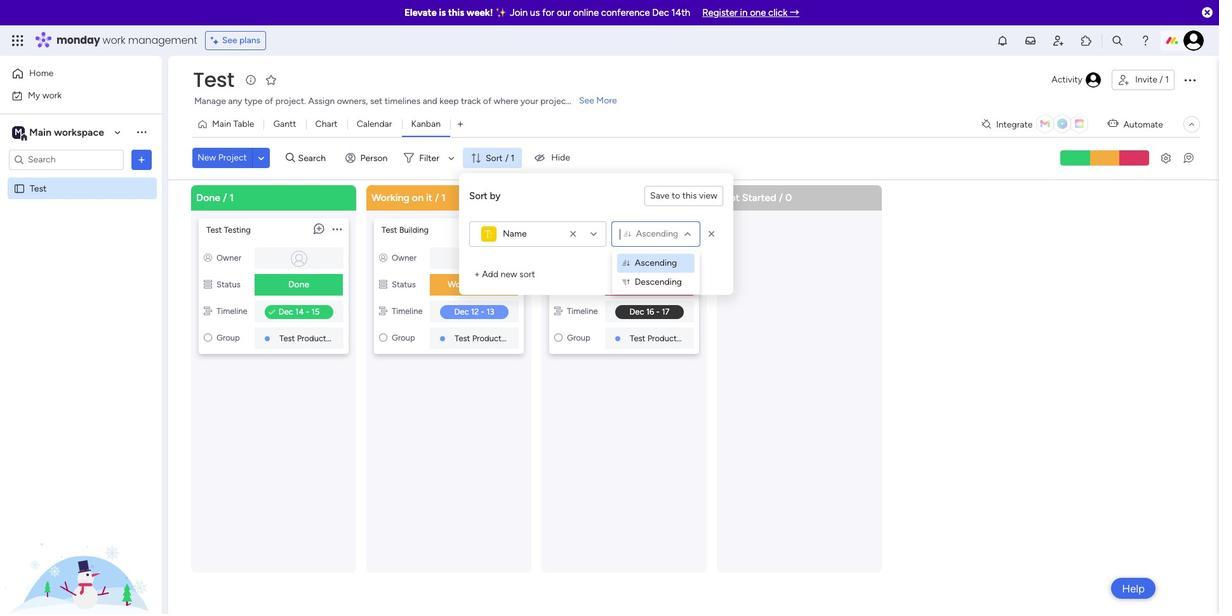 Task type: describe. For each thing, give the bounding box(es) containing it.
group for on
[[392, 333, 415, 343]]

1 for sort / 1
[[511, 153, 515, 164]]

m
[[15, 127, 22, 137]]

+ add new sort button
[[469, 265, 540, 285]]

keep
[[440, 96, 459, 107]]

lottie animation image
[[0, 486, 162, 615]]

week!
[[467, 7, 493, 18]]

new
[[501, 269, 517, 280]]

angle down image
[[258, 153, 264, 163]]

elevate
[[404, 7, 437, 18]]

on for working on it
[[483, 279, 493, 290]]

any
[[228, 96, 242, 107]]

3 production from the left
[[647, 334, 688, 343]]

work for my
[[42, 90, 62, 101]]

notifications image
[[996, 34, 1009, 47]]

owner for /
[[217, 253, 241, 263]]

working on it
[[448, 279, 500, 290]]

for
[[542, 7, 554, 18]]

chart button
[[306, 114, 347, 135]]

new project
[[197, 153, 247, 163]]

stands.
[[571, 96, 600, 107]]

person
[[360, 153, 388, 164]]

project.
[[275, 96, 306, 107]]

new
[[197, 153, 216, 163]]

1 down arrow down image
[[441, 191, 446, 204]]

manage any type of project. assign owners, set timelines and keep track of where your project stands.
[[194, 96, 600, 107]]

sort
[[519, 269, 535, 280]]

help button
[[1111, 578, 1156, 599]]

autopilot image
[[1108, 116, 1118, 132]]

0 vertical spatial v2 sort ascending image
[[624, 230, 631, 239]]

test building
[[382, 225, 429, 235]]

dapulse checkmark sign image
[[269, 305, 275, 320]]

production for working on it / 1
[[472, 334, 513, 343]]

3 small timeline column outline image from the left
[[554, 306, 563, 316]]

see for see plans
[[222, 35, 237, 46]]

register in one click → link
[[702, 7, 799, 18]]

+
[[474, 269, 480, 280]]

testing
[[224, 225, 251, 235]]

1 vertical spatial v2 sort ascending image
[[622, 259, 630, 268]]

automate
[[1123, 119, 1163, 130]]

register in one click →
[[702, 7, 799, 18]]

kanban
[[411, 119, 441, 130]]

view
[[699, 190, 717, 201]]

owners,
[[337, 96, 368, 107]]

register
[[702, 7, 738, 18]]

person button
[[340, 148, 395, 168]]

1 vertical spatial ascending
[[635, 258, 677, 269]]

dapulse integrations image
[[982, 120, 991, 129]]

apps image
[[1080, 34, 1093, 47]]

done for done / 1
[[196, 191, 220, 204]]

invite
[[1135, 74, 1157, 85]]

main for main workspace
[[29, 126, 51, 138]]

main workspace
[[29, 126, 104, 138]]

my
[[28, 90, 40, 101]]

add to favorites image
[[265, 73, 277, 86]]

group for /
[[217, 333, 240, 343]]

track
[[461, 96, 481, 107]]

timelines
[[385, 96, 420, 107]]

/ down filter
[[435, 191, 439, 204]]

see plans button
[[205, 31, 266, 50]]

click
[[768, 7, 788, 18]]

kanban button
[[402, 114, 450, 135]]

save
[[650, 190, 670, 201]]

in
[[740, 7, 748, 18]]

test testing
[[206, 225, 251, 235]]

type
[[244, 96, 263, 107]]

not
[[722, 191, 740, 204]]

us
[[530, 7, 540, 18]]

done for done
[[288, 279, 309, 290]]

status for /
[[217, 280, 240, 289]]

chart
[[315, 119, 338, 130]]

our
[[557, 7, 571, 18]]

dec
[[652, 7, 669, 18]]

0 horizontal spatial options image
[[135, 153, 148, 166]]

by
[[490, 190, 500, 202]]

search everything image
[[1111, 34, 1124, 47]]

1 for done / 1
[[229, 191, 234, 204]]

test inside test list box
[[30, 183, 47, 194]]

working for working on it / 1
[[371, 191, 410, 204]]

done / 1
[[196, 191, 234, 204]]

test production pipeline for working on it / 1
[[455, 334, 544, 343]]

arrow down image
[[444, 151, 459, 166]]

descending
[[635, 277, 682, 288]]

production for done / 1
[[297, 334, 338, 343]]

on for working on it / 1
[[412, 191, 424, 204]]

plans
[[239, 35, 260, 46]]

join
[[510, 7, 528, 18]]

activity
[[1052, 74, 1083, 85]]

sort by
[[469, 190, 500, 202]]

v2 status outline image for working on it
[[379, 280, 387, 289]]

james peterson image
[[1184, 30, 1204, 51]]

management
[[128, 33, 197, 48]]

main table
[[212, 119, 254, 130]]

new project button
[[192, 148, 252, 168]]

/ for sort
[[505, 153, 509, 164]]

conference
[[601, 7, 650, 18]]

1 of from the left
[[265, 96, 273, 107]]

elevate is this week! ✨ join us for our online conference dec 14th
[[404, 7, 690, 18]]

home
[[29, 68, 53, 79]]

v2 status outline image for done
[[204, 280, 212, 289]]

started
[[742, 191, 776, 204]]

hide
[[551, 153, 570, 163]]

3 timeline from the left
[[567, 306, 598, 316]]

timeline for /
[[217, 306, 247, 316]]

manage
[[194, 96, 226, 107]]

monday work management
[[57, 33, 197, 48]]

more
[[596, 95, 617, 106]]

to
[[672, 190, 680, 201]]



Task type: locate. For each thing, give the bounding box(es) containing it.
calendar
[[357, 119, 392, 130]]

1 v2 sun outline image from the left
[[204, 333, 212, 343]]

0 vertical spatial this
[[448, 7, 464, 18]]

1 horizontal spatial pipeline
[[515, 334, 544, 343]]

1 horizontal spatial working
[[448, 279, 480, 290]]

Search in workspace field
[[27, 152, 106, 167]]

working for working on it
[[448, 279, 480, 290]]

1 vertical spatial working
[[448, 279, 480, 290]]

gantt button
[[264, 114, 306, 135]]

0 horizontal spatial of
[[265, 96, 273, 107]]

1 horizontal spatial status
[[392, 280, 416, 289]]

where
[[494, 96, 518, 107]]

1 for invite / 1
[[1165, 74, 1169, 85]]

1 horizontal spatial options image
[[332, 219, 342, 240]]

name
[[503, 229, 527, 239]]

working up test building
[[371, 191, 410, 204]]

0 horizontal spatial owner
[[217, 253, 241, 263]]

filter
[[419, 153, 439, 164]]

1 vertical spatial work
[[42, 90, 62, 101]]

0 horizontal spatial on
[[412, 191, 424, 204]]

0 horizontal spatial v2 status outline image
[[204, 280, 212, 289]]

0 horizontal spatial main
[[29, 126, 51, 138]]

1 dapulse person column image from the left
[[204, 253, 212, 263]]

3 group from the left
[[567, 333, 590, 343]]

1 right invite
[[1165, 74, 1169, 85]]

it
[[426, 191, 432, 204], [495, 279, 500, 290]]

✨
[[495, 7, 507, 18]]

building
[[399, 225, 429, 235]]

one
[[750, 7, 766, 18]]

sort for sort / 1
[[486, 153, 503, 164]]

1 up test testing
[[229, 191, 234, 204]]

2 horizontal spatial small timeline column outline image
[[554, 306, 563, 316]]

3 pipeline from the left
[[690, 334, 719, 343]]

dapulse person column image for working on it / 1
[[379, 253, 387, 263]]

0 vertical spatial it
[[426, 191, 432, 204]]

1 vertical spatial see
[[579, 95, 594, 106]]

0 horizontal spatial dapulse person column image
[[204, 253, 212, 263]]

0 vertical spatial done
[[196, 191, 220, 204]]

save to this view button
[[645, 186, 723, 206]]

sort left by on the top of page
[[469, 190, 488, 202]]

test publishing
[[557, 225, 612, 235]]

2 test production pipeline from the left
[[455, 334, 544, 343]]

/ for invite
[[1160, 74, 1163, 85]]

1
[[1165, 74, 1169, 85], [511, 153, 515, 164], [229, 191, 234, 204], [441, 191, 446, 204]]

v2 sort ascending image right publishing at the top
[[624, 230, 631, 239]]

workspace selection element
[[12, 125, 106, 141]]

2 pipeline from the left
[[515, 334, 544, 343]]

this right is
[[448, 7, 464, 18]]

sort up by on the top of page
[[486, 153, 503, 164]]

of
[[265, 96, 273, 107], [483, 96, 492, 107]]

2 horizontal spatial pipeline
[[690, 334, 719, 343]]

1 left hide dropdown button
[[511, 153, 515, 164]]

integrate
[[996, 119, 1033, 130]]

status down test building
[[392, 280, 416, 289]]

pipeline for working on it / 1
[[515, 334, 544, 343]]

publishing
[[574, 225, 612, 235]]

1 horizontal spatial test production pipeline
[[455, 334, 544, 343]]

0 vertical spatial see
[[222, 35, 237, 46]]

1 horizontal spatial this
[[682, 190, 697, 201]]

/ right invite
[[1160, 74, 1163, 85]]

my work button
[[8, 85, 137, 106]]

2 v2 sun outline image from the left
[[379, 333, 387, 343]]

v2 sun outline image
[[204, 333, 212, 343], [379, 333, 387, 343], [554, 333, 563, 343]]

v2 status outline image
[[204, 280, 212, 289], [379, 280, 387, 289]]

2 horizontal spatial timeline
[[567, 306, 598, 316]]

1 vertical spatial done
[[288, 279, 309, 290]]

2 horizontal spatial test production pipeline
[[630, 334, 719, 343]]

hide button
[[526, 148, 578, 168]]

this right "to"
[[682, 190, 697, 201]]

sort for sort by
[[469, 190, 488, 202]]

v2 search image
[[286, 151, 295, 165]]

main
[[212, 119, 231, 130], [29, 126, 51, 138]]

invite / 1 button
[[1112, 70, 1175, 90]]

select product image
[[11, 34, 24, 47]]

dapulse person column image for done / 1
[[204, 253, 212, 263]]

1 horizontal spatial dapulse person column image
[[379, 253, 387, 263]]

1 horizontal spatial it
[[495, 279, 500, 290]]

0 vertical spatial sort
[[486, 153, 503, 164]]

/
[[1160, 74, 1163, 85], [505, 153, 509, 164], [223, 191, 227, 204], [435, 191, 439, 204], [779, 191, 783, 204]]

test list box
[[0, 175, 162, 371]]

on
[[412, 191, 424, 204], [483, 279, 493, 290]]

1 horizontal spatial timeline
[[392, 306, 423, 316]]

options image
[[135, 153, 148, 166], [332, 219, 342, 240]]

1 production from the left
[[297, 334, 338, 343]]

public board image
[[13, 183, 25, 195]]

/ left hide dropdown button
[[505, 153, 509, 164]]

/ for done
[[223, 191, 227, 204]]

small timeline column outline image for working on it / 1
[[379, 306, 387, 316]]

3 test production pipeline from the left
[[630, 334, 719, 343]]

timeline for on
[[392, 306, 423, 316]]

invite / 1
[[1135, 74, 1169, 85]]

stuck
[[638, 279, 661, 290]]

see left the more
[[579, 95, 594, 106]]

0 horizontal spatial working
[[371, 191, 410, 204]]

2 v2 status outline image from the left
[[379, 280, 387, 289]]

work inside button
[[42, 90, 62, 101]]

2 horizontal spatial v2 sun outline image
[[554, 333, 563, 343]]

timeline
[[217, 306, 247, 316], [392, 306, 423, 316], [567, 306, 598, 316]]

test
[[193, 65, 234, 94], [30, 183, 47, 194], [206, 225, 222, 235], [382, 225, 397, 235], [557, 225, 572, 235], [279, 334, 295, 343], [455, 334, 470, 343], [630, 334, 645, 343]]

small timeline column outline image
[[204, 306, 212, 316], [379, 306, 387, 316], [554, 306, 563, 316]]

1 horizontal spatial production
[[472, 334, 513, 343]]

2 timeline from the left
[[392, 306, 423, 316]]

it left new
[[495, 279, 500, 290]]

it for working on it
[[495, 279, 500, 290]]

assign
[[308, 96, 335, 107]]

0 vertical spatial options image
[[135, 153, 148, 166]]

invite members image
[[1052, 34, 1065, 47]]

test production pipeline for done / 1
[[279, 334, 369, 343]]

v2 sun outline image for done / 1
[[204, 333, 212, 343]]

online
[[573, 7, 599, 18]]

v2 status outline image down test building
[[379, 280, 387, 289]]

set
[[370, 96, 382, 107]]

see for see more
[[579, 95, 594, 106]]

Search field
[[295, 149, 333, 167]]

0
[[785, 191, 792, 204]]

work right the my
[[42, 90, 62, 101]]

not started / 0
[[722, 191, 792, 204]]

workspace image
[[12, 125, 25, 139]]

inbox image
[[1024, 34, 1037, 47]]

owner down test building
[[392, 253, 417, 263]]

gantt
[[273, 119, 296, 130]]

1 vertical spatial options image
[[332, 219, 342, 240]]

1 horizontal spatial v2 status outline image
[[379, 280, 387, 289]]

calendar button
[[347, 114, 402, 135]]

Test field
[[190, 65, 237, 94]]

of right type at the top of the page
[[265, 96, 273, 107]]

ascending up descending
[[635, 258, 677, 269]]

14th
[[672, 7, 690, 18]]

production
[[297, 334, 338, 343], [472, 334, 513, 343], [647, 334, 688, 343]]

2 group from the left
[[392, 333, 415, 343]]

status down test testing
[[217, 280, 240, 289]]

main table button
[[192, 114, 264, 135]]

→
[[790, 7, 799, 18]]

1 inside button
[[1165, 74, 1169, 85]]

work right monday
[[103, 33, 125, 48]]

2 small timeline column outline image from the left
[[379, 306, 387, 316]]

v2 sort descending image
[[622, 278, 630, 287]]

1 owner from the left
[[217, 253, 241, 263]]

work for monday
[[103, 33, 125, 48]]

/ left 0
[[779, 191, 783, 204]]

it up building
[[426, 191, 432, 204]]

options image
[[1182, 72, 1198, 88]]

activity button
[[1047, 70, 1107, 90]]

0 horizontal spatial done
[[196, 191, 220, 204]]

working on it / 1
[[371, 191, 446, 204]]

of right track
[[483, 96, 492, 107]]

v2 sun outline image for working on it / 1
[[379, 333, 387, 343]]

this for to
[[682, 190, 697, 201]]

1 vertical spatial on
[[483, 279, 493, 290]]

1 timeline from the left
[[217, 306, 247, 316]]

options image inside row group
[[332, 219, 342, 240]]

sort / 1
[[486, 153, 515, 164]]

work
[[103, 33, 125, 48], [42, 90, 62, 101]]

main inside workspace selection element
[[29, 126, 51, 138]]

option
[[0, 177, 162, 180]]

your
[[521, 96, 538, 107]]

remove sort image
[[705, 228, 718, 241]]

0 horizontal spatial group
[[217, 333, 240, 343]]

see inside button
[[222, 35, 237, 46]]

0 horizontal spatial it
[[426, 191, 432, 204]]

my work
[[28, 90, 62, 101]]

0 horizontal spatial v2 sun outline image
[[204, 333, 212, 343]]

pipeline for done / 1
[[340, 334, 369, 343]]

see inside 'link'
[[579, 95, 594, 106]]

this for is
[[448, 7, 464, 18]]

1 horizontal spatial done
[[288, 279, 309, 290]]

this inside button
[[682, 190, 697, 201]]

monday
[[57, 33, 100, 48]]

see plans
[[222, 35, 260, 46]]

test production pipeline
[[279, 334, 369, 343], [455, 334, 544, 343], [630, 334, 719, 343]]

3 v2 sun outline image from the left
[[554, 333, 563, 343]]

0 horizontal spatial pipeline
[[340, 334, 369, 343]]

1 v2 status outline image from the left
[[204, 280, 212, 289]]

1 horizontal spatial owner
[[392, 253, 417, 263]]

1 horizontal spatial of
[[483, 96, 492, 107]]

on up building
[[412, 191, 424, 204]]

collapse board header image
[[1187, 119, 1197, 130]]

2 of from the left
[[483, 96, 492, 107]]

workspace options image
[[135, 126, 148, 139]]

filter button
[[399, 148, 459, 168]]

owner for on
[[392, 253, 417, 263]]

0 horizontal spatial status
[[217, 280, 240, 289]]

1 vertical spatial sort
[[469, 190, 488, 202]]

2 dapulse person column image from the left
[[379, 253, 387, 263]]

+ add new sort
[[474, 269, 535, 280]]

0 horizontal spatial small timeline column outline image
[[204, 306, 212, 316]]

on right +
[[483, 279, 493, 290]]

help
[[1122, 583, 1145, 595]]

v2 status outline image down test testing
[[204, 280, 212, 289]]

1 horizontal spatial see
[[579, 95, 594, 106]]

project
[[218, 153, 247, 163]]

main for main table
[[212, 119, 231, 130]]

row group
[[189, 185, 890, 615]]

main right workspace icon
[[29, 126, 51, 138]]

ascending
[[636, 229, 678, 239], [635, 258, 677, 269]]

small timeline column outline image for done / 1
[[204, 306, 212, 316]]

2 production from the left
[[472, 334, 513, 343]]

owner down test testing
[[217, 253, 241, 263]]

v2 sort ascending image
[[624, 230, 631, 239], [622, 259, 630, 268]]

table
[[233, 119, 254, 130]]

0 horizontal spatial work
[[42, 90, 62, 101]]

0 vertical spatial on
[[412, 191, 424, 204]]

1 vertical spatial this
[[682, 190, 697, 201]]

0 horizontal spatial see
[[222, 35, 237, 46]]

1 horizontal spatial work
[[103, 33, 125, 48]]

and
[[423, 96, 437, 107]]

dapulse person column image down test testing
[[204, 253, 212, 263]]

show board description image
[[243, 74, 258, 86]]

status for on
[[392, 280, 416, 289]]

dapulse person column image down test building
[[379, 253, 387, 263]]

main left table
[[212, 119, 231, 130]]

see more link
[[578, 95, 618, 107]]

lottie animation element
[[0, 486, 162, 615]]

row group containing done
[[189, 185, 890, 615]]

working left add
[[448, 279, 480, 290]]

/ inside button
[[1160, 74, 1163, 85]]

group
[[217, 333, 240, 343], [392, 333, 415, 343], [567, 333, 590, 343]]

save to this view
[[650, 190, 717, 201]]

add view image
[[458, 120, 463, 129]]

1 vertical spatial it
[[495, 279, 500, 290]]

0 horizontal spatial production
[[297, 334, 338, 343]]

v2 sort ascending image up v2 sort descending "icon"
[[622, 259, 630, 268]]

1 horizontal spatial on
[[483, 279, 493, 290]]

see
[[222, 35, 237, 46], [579, 95, 594, 106]]

1 pipeline from the left
[[340, 334, 369, 343]]

0 horizontal spatial this
[[448, 7, 464, 18]]

1 test production pipeline from the left
[[279, 334, 369, 343]]

home button
[[8, 63, 137, 84]]

0 vertical spatial working
[[371, 191, 410, 204]]

1 group from the left
[[217, 333, 240, 343]]

sort
[[486, 153, 503, 164], [469, 190, 488, 202]]

1 horizontal spatial main
[[212, 119, 231, 130]]

0 vertical spatial work
[[103, 33, 125, 48]]

add
[[482, 269, 498, 280]]

help image
[[1139, 34, 1152, 47]]

done
[[196, 191, 220, 204], [288, 279, 309, 290]]

project
[[540, 96, 569, 107]]

2 horizontal spatial production
[[647, 334, 688, 343]]

1 horizontal spatial group
[[392, 333, 415, 343]]

it for working on it / 1
[[426, 191, 432, 204]]

ascending down "save"
[[636, 229, 678, 239]]

2 status from the left
[[392, 280, 416, 289]]

0 horizontal spatial timeline
[[217, 306, 247, 316]]

1 horizontal spatial small timeline column outline image
[[379, 306, 387, 316]]

see left 'plans'
[[222, 35, 237, 46]]

1 status from the left
[[217, 280, 240, 289]]

1 horizontal spatial v2 sun outline image
[[379, 333, 387, 343]]

2 horizontal spatial group
[[567, 333, 590, 343]]

status
[[217, 280, 240, 289], [392, 280, 416, 289]]

/ up test testing
[[223, 191, 227, 204]]

see more
[[579, 95, 617, 106]]

1 small timeline column outline image from the left
[[204, 306, 212, 316]]

dapulse person column image
[[204, 253, 212, 263], [379, 253, 387, 263]]

2 owner from the left
[[392, 253, 417, 263]]

main inside button
[[212, 119, 231, 130]]

0 vertical spatial ascending
[[636, 229, 678, 239]]

0 horizontal spatial test production pipeline
[[279, 334, 369, 343]]



Task type: vqa. For each thing, say whether or not it's contained in the screenshot.
sales on the top of the page
no



